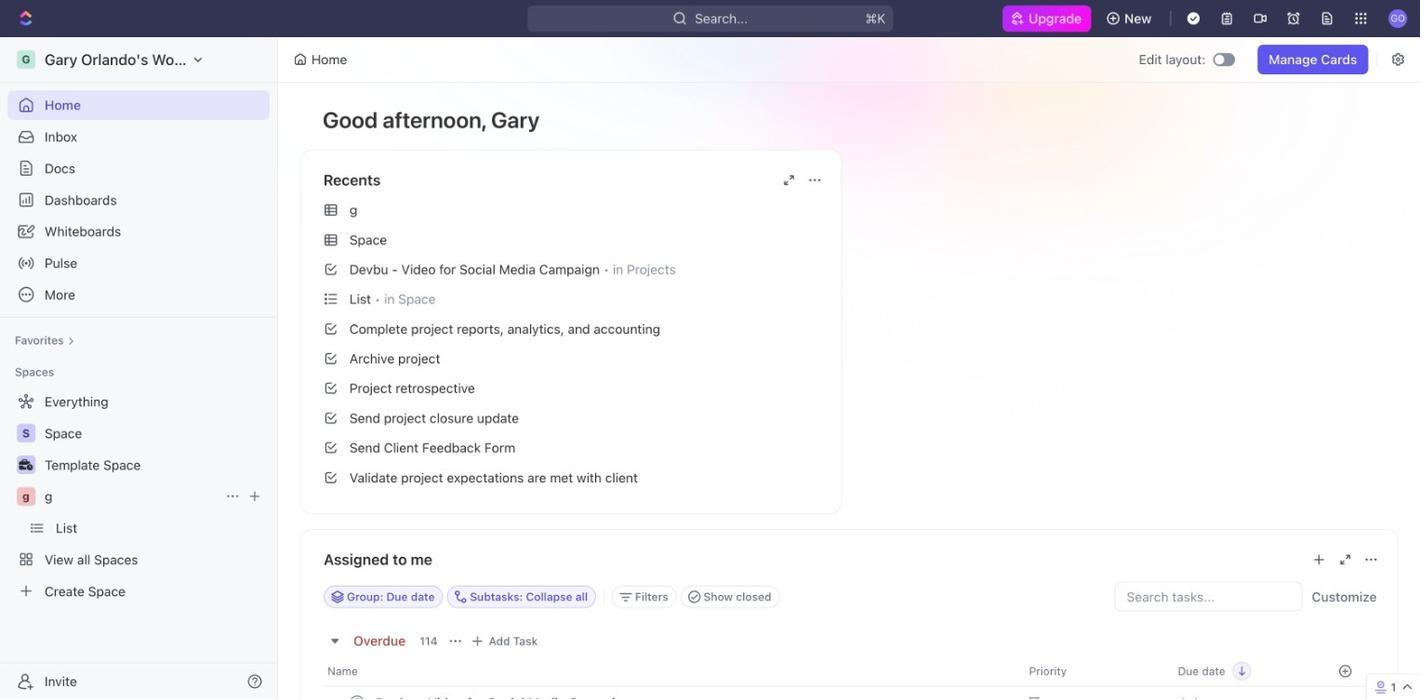 Task type: describe. For each thing, give the bounding box(es) containing it.
gary orlando's workspace, , element
[[17, 50, 35, 69]]

space, , element
[[17, 424, 35, 443]]



Task type: vqa. For each thing, say whether or not it's contained in the screenshot.
option
no



Task type: locate. For each thing, give the bounding box(es) containing it.
g, , element
[[17, 487, 35, 506]]

Search tasks... text field
[[1116, 583, 1302, 611]]

business time image
[[19, 459, 33, 470]]

sidebar navigation
[[0, 37, 282, 699]]

tree inside sidebar navigation
[[7, 387, 270, 606]]

tree
[[7, 387, 270, 606]]



